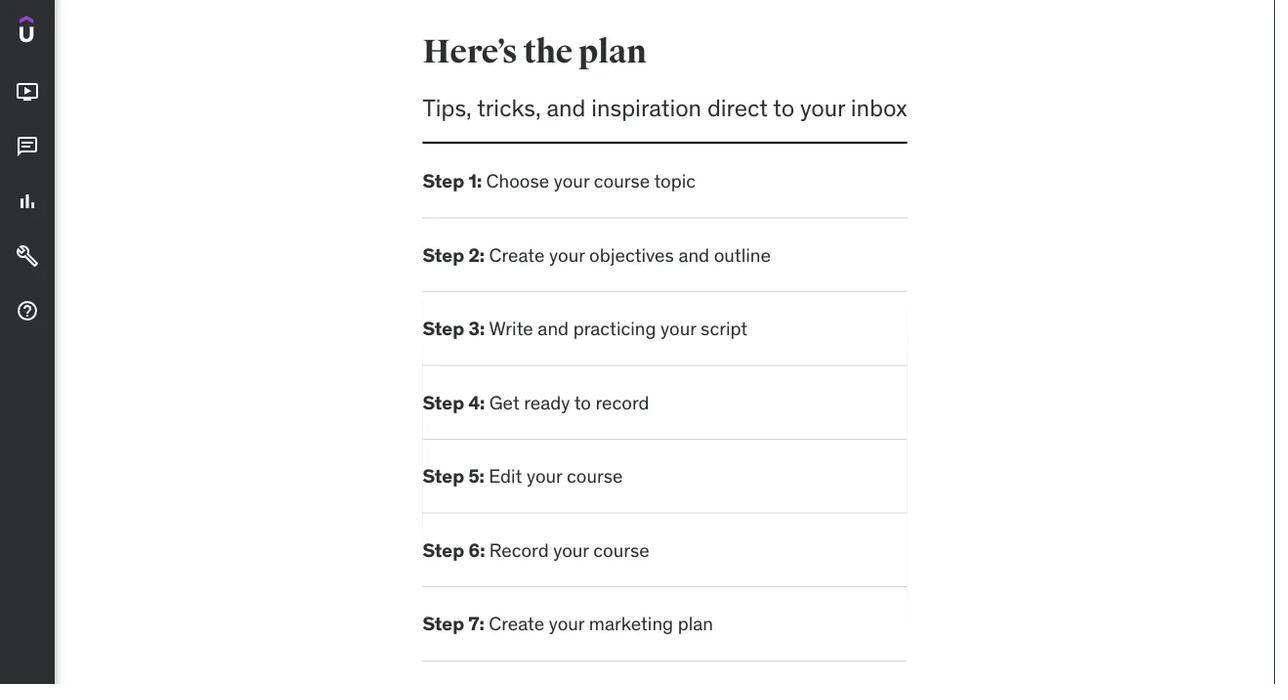 Task type: locate. For each thing, give the bounding box(es) containing it.
step left 3:
[[423, 317, 464, 340]]

plan
[[579, 32, 646, 72], [678, 612, 713, 636]]

create right 7: at the left
[[489, 612, 545, 636]]

1 vertical spatial to
[[574, 390, 591, 414]]

step for step 1: choose your course topic
[[423, 169, 464, 192]]

here's
[[423, 32, 518, 72]]

0 vertical spatial medium image
[[16, 80, 39, 104]]

your left objectives on the top
[[549, 243, 585, 266]]

step left 1:
[[423, 169, 464, 192]]

1 vertical spatial medium image
[[16, 245, 39, 268]]

step for step 6: record your course
[[423, 538, 464, 562]]

and left outline
[[679, 243, 710, 266]]

record
[[489, 538, 549, 562]]

2 vertical spatial medium image
[[16, 299, 39, 323]]

1 vertical spatial and
[[679, 243, 710, 266]]

step left 4:
[[423, 390, 464, 414]]

and
[[547, 93, 586, 122], [679, 243, 710, 266], [538, 317, 569, 340]]

tips, tricks, and inspiration direct to your inbox
[[423, 93, 908, 122]]

0 horizontal spatial to
[[574, 390, 591, 414]]

your right choose
[[554, 169, 590, 192]]

0 vertical spatial course
[[594, 169, 650, 192]]

course down record
[[567, 464, 623, 488]]

step for step 3: write and practicing your script
[[423, 317, 464, 340]]

medium image
[[16, 135, 39, 159], [16, 190, 39, 213], [16, 299, 39, 323]]

0 vertical spatial create
[[489, 243, 545, 266]]

4 step from the top
[[423, 390, 464, 414]]

step left 5: on the left bottom
[[423, 464, 464, 488]]

5:
[[469, 464, 485, 488]]

and right tricks,
[[547, 93, 586, 122]]

1 vertical spatial plan
[[678, 612, 713, 636]]

1 step from the top
[[423, 169, 464, 192]]

and right "write"
[[538, 317, 569, 340]]

create right 2: at the left of the page
[[489, 243, 545, 266]]

1 vertical spatial course
[[567, 464, 623, 488]]

the
[[523, 32, 573, 72]]

step for step 5: edit your course
[[423, 464, 464, 488]]

2 vertical spatial and
[[538, 317, 569, 340]]

your for create your objectives and outline
[[549, 243, 585, 266]]

2 vertical spatial course
[[594, 538, 650, 562]]

create
[[489, 243, 545, 266], [489, 612, 545, 636]]

choose
[[486, 169, 549, 192]]

record
[[596, 390, 649, 414]]

1 horizontal spatial plan
[[678, 612, 713, 636]]

objectives
[[589, 243, 674, 266]]

tricks,
[[477, 93, 541, 122]]

1 vertical spatial create
[[489, 612, 545, 636]]

step for step 4: get ready to record
[[423, 390, 464, 414]]

7 step from the top
[[423, 612, 464, 636]]

0 vertical spatial medium image
[[16, 135, 39, 159]]

your left inbox
[[800, 93, 845, 122]]

2 medium image from the top
[[16, 190, 39, 213]]

your for choose your course topic
[[554, 169, 590, 192]]

3 step from the top
[[423, 317, 464, 340]]

0 vertical spatial and
[[547, 93, 586, 122]]

step left 2: at the left of the page
[[423, 243, 464, 266]]

2:
[[469, 243, 485, 266]]

your for edit your course
[[527, 464, 562, 488]]

course for step 6: record your course
[[594, 538, 650, 562]]

course for step 1: choose your course topic
[[594, 169, 650, 192]]

0 vertical spatial to
[[773, 93, 795, 122]]

course left topic
[[594, 169, 650, 192]]

step
[[423, 169, 464, 192], [423, 243, 464, 266], [423, 317, 464, 340], [423, 390, 464, 414], [423, 464, 464, 488], [423, 538, 464, 562], [423, 612, 464, 636]]

course
[[594, 169, 650, 192], [567, 464, 623, 488], [594, 538, 650, 562]]

your left marketing
[[549, 612, 585, 636]]

to
[[773, 93, 795, 122], [574, 390, 591, 414]]

1:
[[469, 169, 482, 192]]

course up marketing
[[594, 538, 650, 562]]

to right direct
[[773, 93, 795, 122]]

6 step from the top
[[423, 538, 464, 562]]

your right record
[[553, 538, 589, 562]]

3 medium image from the top
[[16, 299, 39, 323]]

step left 6:
[[423, 538, 464, 562]]

7:
[[469, 612, 485, 636]]

1 vertical spatial medium image
[[16, 190, 39, 213]]

5 step from the top
[[423, 464, 464, 488]]

2 create from the top
[[489, 612, 545, 636]]

1 medium image from the top
[[16, 80, 39, 104]]

ready
[[524, 390, 570, 414]]

your right the edit
[[527, 464, 562, 488]]

1 create from the top
[[489, 243, 545, 266]]

direct
[[708, 93, 768, 122]]

create for step 2:
[[489, 243, 545, 266]]

your
[[800, 93, 845, 122], [554, 169, 590, 192], [549, 243, 585, 266], [661, 317, 696, 340], [527, 464, 562, 488], [553, 538, 589, 562], [549, 612, 585, 636]]

to right ready
[[574, 390, 591, 414]]

plan right the
[[579, 32, 646, 72]]

0 horizontal spatial plan
[[579, 32, 646, 72]]

tips,
[[423, 93, 472, 122]]

2 step from the top
[[423, 243, 464, 266]]

0 vertical spatial plan
[[579, 32, 646, 72]]

your left script
[[661, 317, 696, 340]]

medium image
[[16, 80, 39, 104], [16, 245, 39, 268]]

plan right marketing
[[678, 612, 713, 636]]

inbox
[[851, 93, 908, 122]]

step left 7: at the left
[[423, 612, 464, 636]]

marketing
[[589, 612, 674, 636]]



Task type: vqa. For each thing, say whether or not it's contained in the screenshot.
Categories
no



Task type: describe. For each thing, give the bounding box(es) containing it.
6:
[[469, 538, 485, 562]]

step 4: get ready to record
[[423, 390, 649, 414]]

course for step 5: edit your course
[[567, 464, 623, 488]]

4:
[[469, 390, 485, 414]]

get
[[489, 390, 520, 414]]

udemy image
[[20, 16, 108, 49]]

1 horizontal spatial to
[[773, 93, 795, 122]]

edit
[[489, 464, 522, 488]]

script
[[701, 317, 748, 340]]

step 1: choose your course topic
[[423, 169, 696, 192]]

topic
[[654, 169, 696, 192]]

your for create your marketing plan
[[549, 612, 585, 636]]

here's the plan
[[423, 32, 646, 72]]

step 6: record your course
[[423, 538, 650, 562]]

step 2: create your objectives and outline
[[423, 243, 771, 266]]

step 3: write and practicing your script
[[423, 317, 748, 340]]

1 medium image from the top
[[16, 135, 39, 159]]

step 5: edit your course
[[423, 464, 623, 488]]

3:
[[469, 317, 485, 340]]

step for step 2: create your objectives and outline
[[423, 243, 464, 266]]

create for step 7:
[[489, 612, 545, 636]]

inspiration
[[592, 93, 702, 122]]

practicing
[[573, 317, 656, 340]]

2 medium image from the top
[[16, 245, 39, 268]]

your for record your course
[[553, 538, 589, 562]]

write
[[489, 317, 533, 340]]

step 7: create your marketing plan
[[423, 612, 713, 636]]

outline
[[714, 243, 771, 266]]

step for step 7: create your marketing plan
[[423, 612, 464, 636]]



